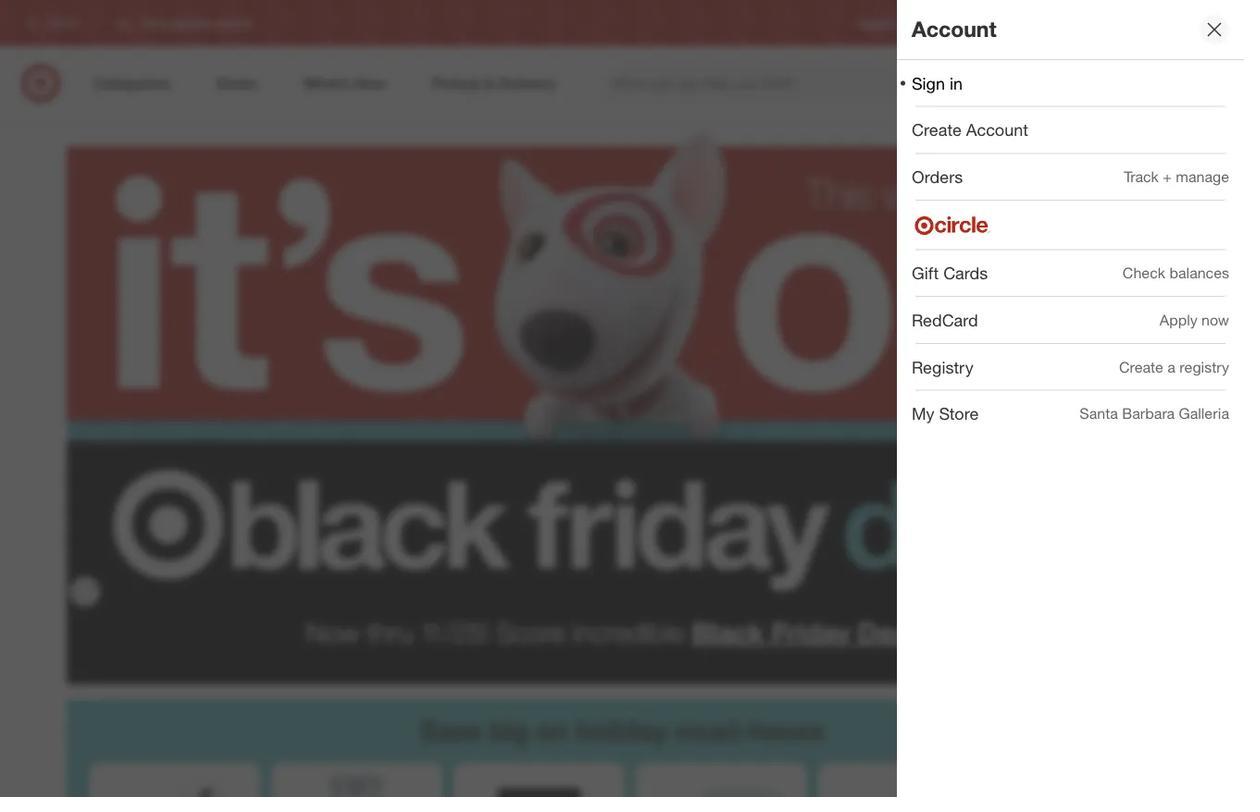 Task type: describe. For each thing, give the bounding box(es) containing it.
black
[[692, 616, 764, 649]]

deals
[[858, 616, 931, 649]]

+
[[1163, 168, 1172, 186]]

create for create account
[[912, 120, 962, 140]]

must-
[[675, 715, 750, 748]]

barbara
[[1122, 405, 1175, 423]]

track + manage
[[1124, 168, 1229, 186]]

friday
[[771, 616, 850, 649]]

big
[[489, 715, 529, 748]]

apply
[[1160, 311, 1198, 329]]

haves
[[750, 715, 824, 748]]

my
[[912, 404, 935, 424]]

gift
[[912, 263, 939, 283]]

weekly ad link
[[929, 15, 981, 31]]

sign in link
[[897, 60, 1244, 106]]

11
[[421, 616, 443, 649]]

track
[[1124, 168, 1159, 186]]

incredible
[[573, 616, 684, 649]]

now
[[1202, 311, 1229, 329]]

score
[[497, 616, 565, 649]]

carousel region
[[67, 700, 1178, 798]]

check balances
[[1123, 264, 1229, 282]]

this week only it's on! target black friday deals image
[[67, 120, 1178, 611]]

thru
[[367, 616, 413, 649]]

galleria
[[1179, 405, 1229, 423]]

orders
[[912, 167, 963, 187]]

find stores link
[[1177, 15, 1233, 31]]

create a registry
[[1119, 358, 1229, 376]]



Task type: locate. For each thing, give the bounding box(es) containing it.
weekly
[[929, 16, 965, 30]]

santa barbara galleria
[[1080, 405, 1229, 423]]

redcard
[[912, 310, 978, 330]]

holiday
[[576, 715, 667, 748]]

account
[[912, 16, 997, 42], [966, 120, 1028, 140]]

registry left the weekly
[[858, 16, 899, 30]]

registry down redcard
[[912, 357, 974, 377]]

create left a
[[1119, 358, 1163, 376]]

account inside create account link
[[966, 120, 1028, 140]]

create
[[912, 120, 962, 140], [1119, 358, 1163, 376]]

registry link
[[858, 15, 899, 31]]

1 vertical spatial create
[[1119, 358, 1163, 376]]

create down "sign in"
[[912, 120, 962, 140]]

save
[[420, 715, 482, 748]]

check
[[1123, 264, 1166, 282]]

create account
[[912, 120, 1028, 140]]

apply now
[[1160, 311, 1229, 329]]

in
[[950, 73, 963, 93]]

a
[[1168, 358, 1176, 376]]

save big on holiday must-haves
[[420, 715, 824, 748]]

sign in
[[912, 73, 963, 93]]

manage
[[1176, 168, 1229, 186]]

0 horizontal spatial create
[[912, 120, 962, 140]]

cards
[[944, 263, 988, 283]]

0 vertical spatial registry
[[858, 16, 899, 30]]

What can we help you find? suggestions appear below search field
[[601, 63, 1010, 104]]

stores
[[1201, 16, 1233, 30]]

sign
[[912, 73, 945, 93]]

registry
[[1180, 358, 1229, 376]]

registry inside account dialog
[[912, 357, 974, 377]]

now
[[306, 616, 360, 649]]

0 horizontal spatial registry
[[858, 16, 899, 30]]

create for create a registry
[[1119, 358, 1163, 376]]

my store
[[912, 404, 979, 424]]

0 vertical spatial create
[[912, 120, 962, 140]]

balances
[[1170, 264, 1229, 282]]

account dialog
[[897, 0, 1244, 798]]

gift cards
[[912, 263, 988, 283]]

1 vertical spatial registry
[[912, 357, 974, 377]]

1 horizontal spatial create
[[1119, 358, 1163, 376]]

weekly ad
[[929, 16, 981, 30]]

find
[[1177, 16, 1198, 30]]

store
[[939, 404, 979, 424]]

ad
[[968, 16, 981, 30]]

on
[[536, 715, 568, 748]]

1 horizontal spatial registry
[[912, 357, 974, 377]]

registry
[[858, 16, 899, 30], [912, 357, 974, 377]]

1 vertical spatial account
[[966, 120, 1028, 140]]

0 vertical spatial account
[[912, 16, 997, 42]]

now thru 11 /25! score incredible black friday deals
[[306, 616, 931, 649]]

santa
[[1080, 405, 1118, 423]]

create account link
[[897, 107, 1244, 153]]

find stores
[[1177, 16, 1233, 30]]

/25!
[[443, 616, 489, 649]]



Task type: vqa. For each thing, say whether or not it's contained in the screenshot.


